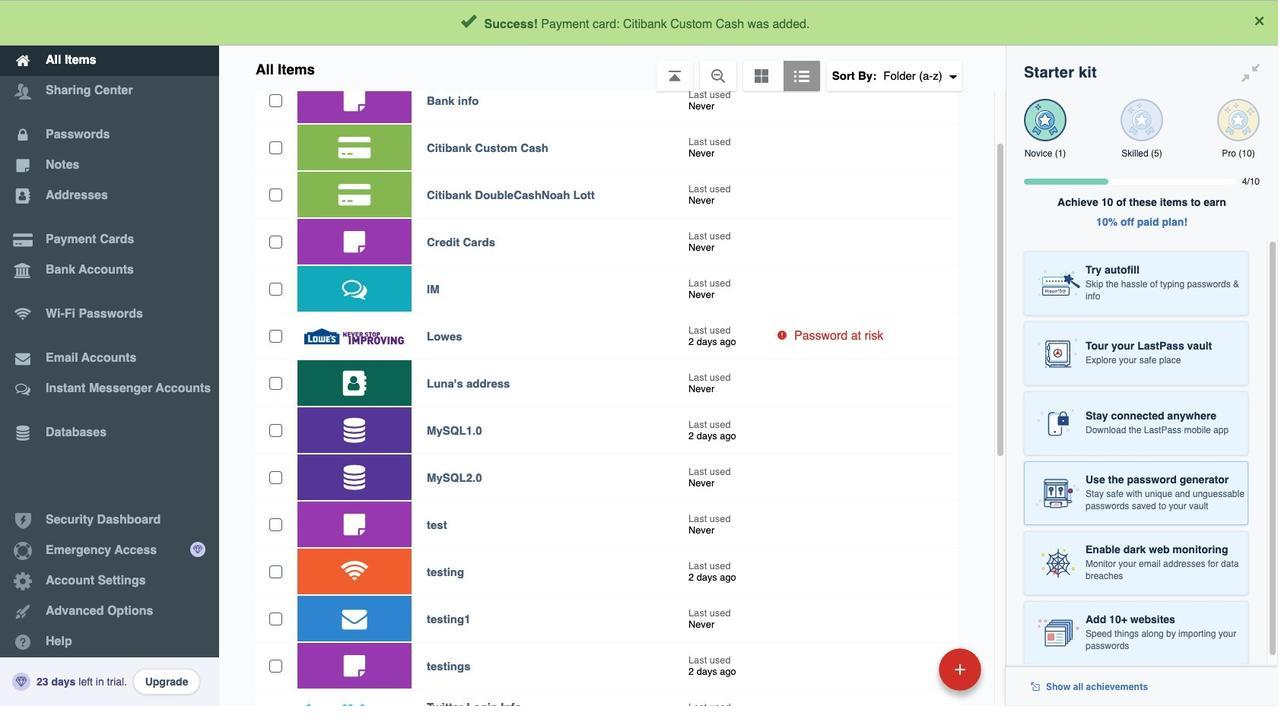 Task type: locate. For each thing, give the bounding box(es) containing it.
alert
[[0, 0, 1278, 46]]

Search search field
[[367, 6, 975, 40]]



Task type: vqa. For each thing, say whether or not it's contained in the screenshot.
New item element
yes



Task type: describe. For each thing, give the bounding box(es) containing it.
new item element
[[834, 648, 987, 692]]

main navigation navigation
[[0, 0, 219, 707]]

search my vault text field
[[367, 6, 975, 40]]

new item navigation
[[834, 645, 991, 707]]

vault options navigation
[[219, 46, 1006, 91]]



